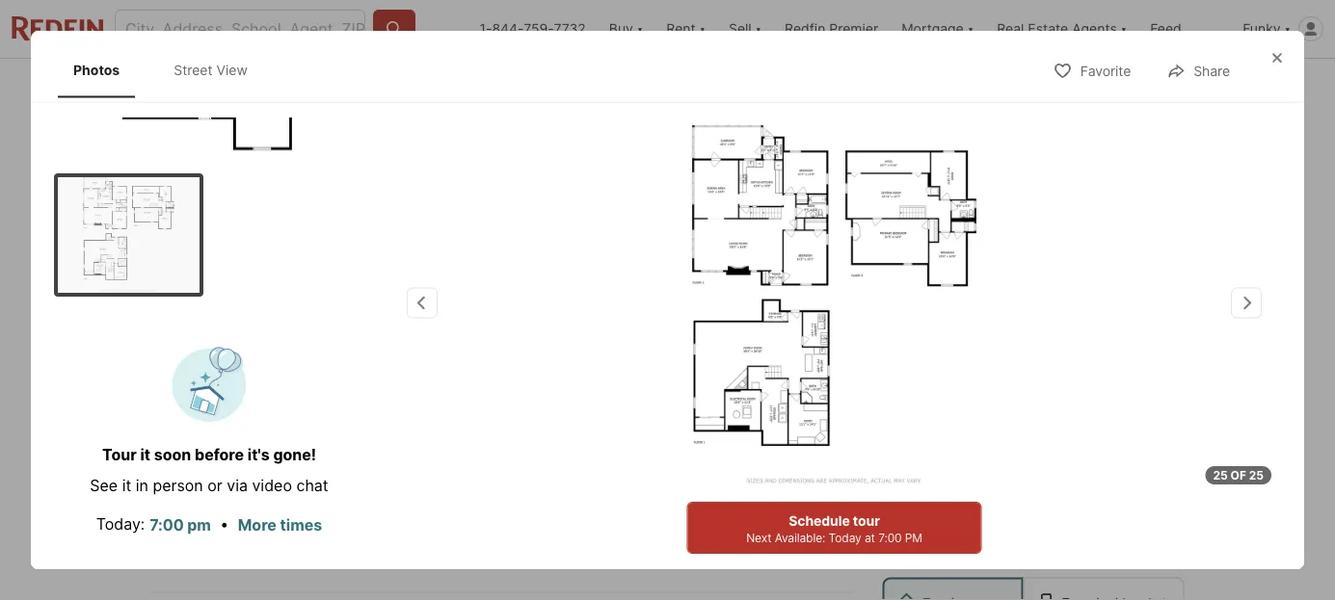 Task type: vqa. For each thing, say whether or not it's contained in the screenshot.
5051
yes



Task type: locate. For each thing, give the bounding box(es) containing it.
x-out button
[[984, 64, 1081, 104]]

street inside tab
[[174, 62, 213, 78]]

street for 'street view' button
[[210, 370, 250, 386]]

share right favorite
[[1132, 77, 1168, 93]]

feed link
[[173, 74, 244, 97]]

it for tour
[[140, 446, 150, 465]]

redfin
[[785, 21, 826, 37]]

•
[[220, 516, 229, 535]]

1 horizontal spatial 7:00
[[879, 531, 902, 545]]

street view up the -
[[210, 370, 286, 386]]

25 left the of
[[1213, 469, 1228, 483]]

tuesday
[[912, 480, 965, 494]]

see it in person or via video chat
[[90, 477, 328, 496]]

25
[[1213, 469, 1228, 483], [1249, 469, 1264, 483]]

schedule tour next available: today at 7:00 pm
[[746, 513, 923, 545]]

0 horizontal spatial 5051 w balmoral ave, chicago, il 60630 image
[[151, 113, 664, 413]]

view
[[217, 62, 248, 78], [253, 370, 286, 386]]

3 tab from the left
[[519, 63, 674, 109]]

1 horizontal spatial 25
[[1249, 469, 1264, 483]]

view for 'street view' button
[[253, 370, 286, 386]]

0 vertical spatial view
[[217, 62, 248, 78]]

it left in
[[122, 477, 131, 496]]

view down 'city, address, school, agent, zip' search field
[[217, 62, 248, 78]]

1 vertical spatial it
[[122, 477, 131, 496]]

times
[[280, 517, 322, 536]]

1 vertical spatial feed
[[212, 77, 244, 94]]

5051 w balmoral ave image
[[582, 116, 1087, 495]]

it
[[140, 446, 150, 465], [122, 477, 131, 496]]

0 vertical spatial street view
[[174, 62, 248, 78]]

0 horizontal spatial feed
[[212, 77, 244, 94]]

7:00
[[150, 517, 184, 536], [879, 531, 902, 545]]

1 vertical spatial view
[[253, 370, 286, 386]]

option
[[883, 578, 1023, 601], [1023, 578, 1185, 601]]

0 horizontal spatial 7:00
[[150, 517, 184, 536]]

1-844-759-7732
[[480, 21, 586, 37]]

1-
[[480, 21, 492, 37]]

1 horizontal spatial it
[[140, 446, 150, 465]]

more times link
[[238, 517, 322, 536]]

submit search image
[[384, 19, 404, 39]]

31
[[922, 496, 954, 530]]

image image
[[58, 178, 200, 294]]

view for tab list containing photos
[[217, 62, 248, 78]]

tour it soon before it's gone!
[[102, 446, 316, 465]]

2 horizontal spatial 5051 w balmoral ave, chicago, il 60630 image
[[932, 113, 1185, 413]]

see
[[90, 477, 118, 496]]

street down 'city, address, school, agent, zip' search field
[[174, 62, 213, 78]]

favorite
[[1081, 63, 1131, 79]]

2 option from the left
[[1023, 578, 1185, 601]]

photos tab
[[58, 46, 135, 94]]

2 25 from the left
[[1249, 469, 1264, 483]]

feed
[[1150, 21, 1182, 37], [212, 77, 244, 94]]

list box
[[883, 578, 1185, 601]]

soon
[[154, 446, 191, 465]]

street view down 'city, address, school, agent, zip' search field
[[174, 62, 248, 78]]

25 right the of
[[1249, 469, 1264, 483]]

view inside tab
[[217, 62, 248, 78]]

out
[[1042, 77, 1064, 93]]

7:00 inside today: 7:00 pm • more times
[[150, 517, 184, 536]]

photos
[[73, 62, 120, 78]]

1 vertical spatial street view
[[210, 370, 286, 386]]

x-
[[1028, 77, 1042, 93]]

person
[[153, 477, 203, 496]]

0 vertical spatial it
[[140, 446, 150, 465]]

street view button
[[166, 359, 302, 398]]

redfin premier
[[785, 21, 879, 37]]

tab list
[[54, 42, 282, 98]]

feed inside button
[[1150, 21, 1182, 37]]

favorite button
[[1037, 50, 1148, 90]]

2 5051 w balmoral ave, chicago, il 60630 image from the left
[[672, 113, 924, 413]]

street view for 'street view' button
[[210, 370, 286, 386]]

tab
[[266, 63, 373, 109], [373, 63, 519, 109], [519, 63, 674, 109], [674, 63, 769, 109]]

for
[[168, 438, 195, 455]]

street inside button
[[210, 370, 250, 386]]

1 25 from the left
[[1213, 469, 1228, 483]]

in
[[136, 477, 148, 496]]

street view inside button
[[210, 370, 286, 386]]

street for tab list containing photos
[[174, 62, 213, 78]]

street view inside tab
[[174, 62, 248, 78]]

chicago
[[319, 474, 379, 493]]

more
[[238, 517, 277, 536]]

7:00 inside schedule tour next available: today at 7:00 pm
[[879, 531, 902, 545]]

street up for sale - active
[[210, 370, 250, 386]]

City, Address, School, Agent, ZIP search field
[[115, 10, 365, 48]]

tour
[[853, 513, 880, 529]]

x-out
[[1028, 77, 1064, 93]]

2 tab from the left
[[373, 63, 519, 109]]

1 vertical spatial street
[[210, 370, 250, 386]]

0 horizontal spatial view
[[217, 62, 248, 78]]

1 horizontal spatial feed
[[1150, 21, 1182, 37]]

0 vertical spatial feed
[[1150, 21, 1182, 37]]

redfin premier button
[[773, 0, 890, 58]]

0 horizontal spatial it
[[122, 477, 131, 496]]

for sale - active
[[168, 438, 294, 455]]

0 horizontal spatial 25
[[1213, 469, 1228, 483]]

share
[[1194, 63, 1230, 79], [1132, 77, 1168, 93]]

ave
[[282, 474, 310, 493]]

7:00 right at
[[879, 531, 902, 545]]

7:00 pm button
[[149, 514, 212, 539]]

dialog
[[31, 0, 1305, 574]]

None button
[[894, 468, 982, 559], [990, 469, 1078, 558], [1085, 469, 1173, 558], [894, 468, 982, 559], [990, 469, 1078, 558], [1085, 469, 1173, 558]]

or
[[208, 477, 222, 496]]

7:00 left 'pm'
[[150, 517, 184, 536]]

view inside button
[[253, 370, 286, 386]]

0 vertical spatial street
[[174, 62, 213, 78]]

feed inside tab list
[[212, 77, 244, 94]]

view up the active
[[253, 370, 286, 386]]

1 horizontal spatial 5051 w balmoral ave, chicago, il 60630 image
[[672, 113, 924, 413]]

share button
[[1151, 50, 1247, 90], [1088, 64, 1185, 104]]

street view
[[174, 62, 248, 78], [210, 370, 286, 386]]

share down 'feed' button
[[1194, 63, 1230, 79]]

1 horizontal spatial share
[[1194, 63, 1230, 79]]

before
[[195, 446, 244, 465]]

759-
[[524, 21, 554, 37]]

1 horizontal spatial view
[[253, 370, 286, 386]]

5051 w balmoral ave, chicago, il 60630 image
[[151, 113, 664, 413], [672, 113, 924, 413], [932, 113, 1185, 413]]

$679,000
[[151, 518, 259, 545]]

feed button
[[1139, 0, 1231, 58]]

street
[[174, 62, 213, 78], [210, 370, 250, 386]]

it right 'tour'
[[140, 446, 150, 465]]

4 tab from the left
[[674, 63, 769, 109]]

w
[[193, 474, 209, 493]]

pm
[[905, 531, 923, 545]]



Task type: describe. For each thing, give the bounding box(es) containing it.
next
[[746, 531, 772, 545]]

1-844-759-7732 link
[[480, 21, 586, 37]]

available:
[[775, 531, 826, 545]]

1 5051 w balmoral ave, chicago, il 60630 image from the left
[[151, 113, 664, 413]]

it for see
[[122, 477, 131, 496]]

at
[[865, 531, 875, 545]]

5051 w balmoral ave , chicago
[[151, 474, 379, 493]]

it's
[[248, 446, 270, 465]]

dialog containing tour it soon before it's gone!
[[31, 0, 1305, 574]]

1 tab from the left
[[266, 63, 373, 109]]

gone!
[[273, 446, 316, 465]]

oct
[[926, 532, 951, 546]]

balmoral
[[212, 474, 278, 493]]

share button down 'feed' button
[[1088, 64, 1185, 104]]

0 horizontal spatial share
[[1132, 77, 1168, 93]]

feed tab list
[[151, 59, 785, 109]]

today:
[[96, 516, 145, 535]]

street view for tab list containing photos
[[174, 62, 248, 78]]

-
[[236, 438, 242, 455]]

3 5051 w balmoral ave, chicago, il 60630 image from the left
[[932, 113, 1185, 413]]

tab list containing photos
[[54, 42, 282, 98]]

7732
[[554, 21, 586, 37]]

schedule
[[789, 513, 850, 529]]

via
[[227, 477, 248, 496]]

25 of 25
[[1213, 469, 1264, 483]]

premier
[[830, 21, 879, 37]]

active link
[[246, 438, 294, 455]]

of
[[1231, 469, 1247, 483]]

street view tab
[[158, 46, 263, 94]]

today: 7:00 pm • more times
[[96, 516, 322, 536]]

today
[[829, 531, 862, 545]]

video
[[252, 477, 292, 496]]

map entry image
[[725, 436, 853, 565]]

5051
[[151, 474, 189, 493]]

pm
[[187, 517, 211, 536]]

sale
[[199, 438, 232, 455]]

1 option from the left
[[883, 578, 1023, 601]]

tour
[[102, 446, 137, 465]]

tuesday 31 oct
[[912, 480, 965, 546]]

active
[[246, 438, 294, 455]]

,
[[310, 474, 315, 493]]

share button right favorite
[[1151, 50, 1247, 90]]

chat
[[296, 477, 328, 496]]

844-
[[492, 21, 524, 37]]



